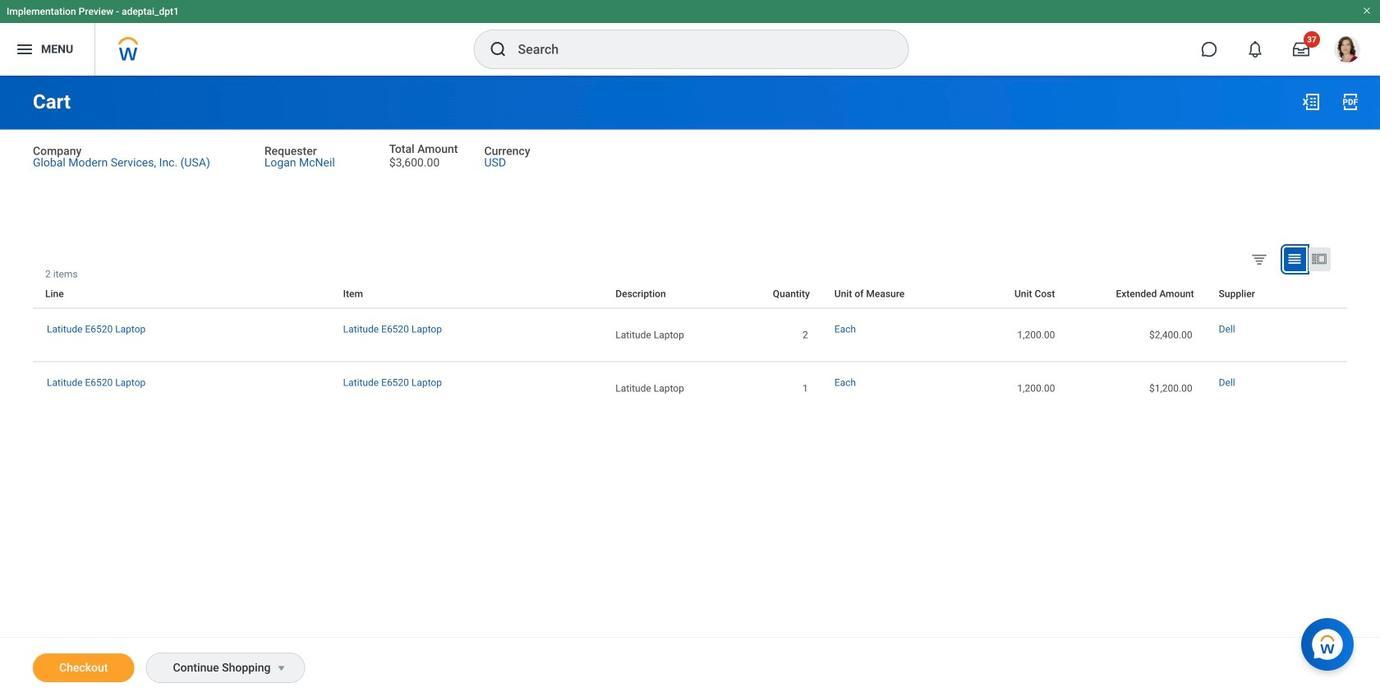 Task type: locate. For each thing, give the bounding box(es) containing it.
export to excel image
[[1302, 92, 1322, 112]]

option group
[[1248, 247, 1344, 274]]

profile logan mcneil image
[[1335, 36, 1361, 66]]

main content
[[0, 76, 1381, 697]]

toggle to grid view image
[[1287, 251, 1304, 267]]

toggle to list detail view image
[[1312, 251, 1328, 267]]

toolbar
[[1336, 268, 1348, 280]]

banner
[[0, 0, 1381, 76]]

select to filter grid data image
[[1251, 250, 1269, 267]]

Toggle to Grid view radio
[[1285, 247, 1307, 271]]



Task type: vqa. For each thing, say whether or not it's contained in the screenshot.
Item List element
no



Task type: describe. For each thing, give the bounding box(es) containing it.
Search Workday  search field
[[518, 31, 875, 67]]

close environment banner image
[[1363, 6, 1373, 16]]

Toggle to List Detail view radio
[[1309, 247, 1332, 271]]

justify image
[[15, 39, 35, 59]]

view printable version (pdf) image
[[1341, 92, 1361, 112]]

notifications large image
[[1248, 41, 1264, 58]]

search image
[[489, 39, 508, 59]]

inbox large image
[[1294, 41, 1310, 58]]

caret down image
[[272, 662, 291, 675]]



